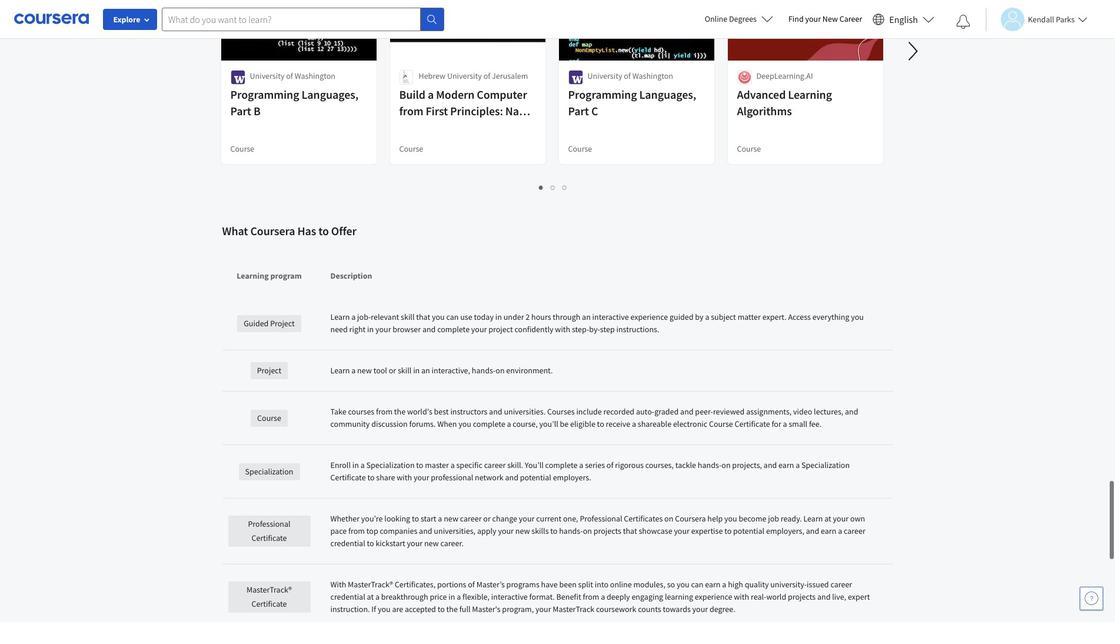 Task type: vqa. For each thing, say whether or not it's contained in the screenshot.
jobs within the $90,500 median salary ¹ 82,489 jobs available ¹
no



Task type: describe. For each thing, give the bounding box(es) containing it.
new left "tool"
[[357, 365, 372, 376]]

experience inside with mastertrack® certificates, portions of master's programs have been split into online modules, so you can earn a high quality university-issued career credential at a breakthrough price in a flexible, interactive format. benefit from a deeply engaging learning experience with real-world projects and live, expert instruction. if you are accepted to the full master's program, your mastertrack coursework counts towards your degree.
[[695, 592, 733, 602]]

pace
[[331, 526, 347, 536]]

credential inside "whether you're looking to start a new career or change your current one, professional certificates on coursera help you become job ready. learn at your own pace from top companies and universities, apply your new skills to hands-on projects that showcase your expertise to potential employers, and earn a career credential to kickstart your new career."
[[331, 538, 366, 549]]

programming languages, part c
[[569, 87, 697, 118]]

0 horizontal spatial coursera
[[250, 223, 295, 238]]

principles:
[[450, 103, 503, 118]]

find
[[789, 14, 804, 24]]

row containing learn a job-relevant skill that you can use today in under 2 hours through an interactive experience guided by a subject matter expert. access everything you need right in your browser and complete your project confidently with step-by-step instructions.
[[222, 297, 894, 350]]

modern
[[436, 87, 475, 101]]

a right 'by'
[[706, 311, 710, 322]]

a right employers,
[[839, 526, 843, 536]]

0 horizontal spatial professional
[[248, 519, 291, 529]]

your down change at the left bottom
[[498, 526, 514, 536]]

instruction.
[[331, 604, 370, 615]]

a right 'receive'
[[632, 419, 637, 429]]

benefit
[[557, 592, 582, 602]]

to down top
[[367, 538, 374, 549]]

modules,
[[634, 579, 666, 590]]

course inside take courses from the world's best instructors and universities. courses include recorded auto-graded and peer-reviewed assignments, video lectures, and community discussion forums. when you complete a course, you'll be eligible to receive a shareable electronic course certificate for a small fee.
[[709, 419, 734, 429]]

3
[[563, 181, 568, 193]]

certificate inside professional certificate
[[252, 533, 287, 543]]

credential inside with mastertrack® certificates, portions of master's programs have been split into online modules, so you can earn a high quality university-issued career credential at a breakthrough price in a flexible, interactive format. benefit from a deeply engaging learning experience with real-world projects and live, expert instruction. if you are accepted to the full master's program, your mastertrack coursework counts towards your degree.
[[331, 592, 366, 602]]

university for programming languages, part b
[[250, 70, 285, 81]]

programming for c
[[569, 87, 637, 101]]

hebrew university of jerusalem image
[[400, 69, 413, 84]]

career up apply
[[460, 513, 482, 524]]

your left own
[[834, 513, 849, 524]]

you right 'if'
[[378, 604, 391, 615]]

expert
[[848, 592, 871, 602]]

in left interactive,
[[413, 365, 420, 376]]

best
[[434, 406, 449, 417]]

tetris
[[412, 120, 440, 134]]

2 horizontal spatial specialization
[[802, 460, 850, 470]]

master's
[[472, 604, 501, 615]]

complete inside learn a job-relevant skill that you can use today in under 2 hours through an interactive experience guided by a subject matter expert. access everything you need right in your browser and complete your project confidently with step-by-step instructions.
[[438, 324, 470, 334]]

to inside with mastertrack® certificates, portions of master's programs have been split into online modules, so you can earn a high quality university-issued career credential at a breakthrough price in a flexible, interactive format. benefit from a deeply engaging learning experience with real-world projects and live, expert instruction. if you are accepted to the full master's program, your mastertrack coursework counts towards your degree.
[[438, 604, 445, 615]]

certificates,
[[395, 579, 436, 590]]

world's
[[407, 406, 433, 417]]

course for programming languages, part b
[[231, 143, 255, 154]]

assignments,
[[747, 406, 792, 417]]

to inside build a modern computer from first principles: nand to tetris part ii (project- centered course)
[[400, 120, 410, 134]]

online degrees
[[705, 14, 757, 24]]

on inside enroll in a specialization to master a specific career skill. you'll complete a series of rigorous courses, tackle hands-on projects, and earn a specialization certificate to share with your professional network and potential employers.
[[722, 460, 731, 470]]

(project-
[[474, 120, 517, 134]]

career inside enroll in a specialization to master a specific career skill. you'll complete a series of rigorous courses, tackle hands-on projects, and earn a specialization certificate to share with your professional network and potential employers.
[[484, 460, 506, 470]]

one,
[[563, 513, 579, 524]]

series
[[585, 460, 605, 470]]

and down skill.
[[505, 472, 519, 483]]

potential inside enroll in a specialization to master a specific career skill. you'll complete a series of rigorous courses, tackle hands-on projects, and earn a specialization certificate to share with your professional network and potential employers.
[[520, 472, 552, 483]]

and right projects,
[[764, 460, 777, 470]]

skills
[[532, 526, 549, 536]]

guided project
[[244, 318, 295, 328]]

3 button
[[559, 180, 571, 194]]

small
[[789, 419, 808, 429]]

experience inside learn a job-relevant skill that you can use today in under 2 hours through an interactive experience guided by a subject matter expert. access everything you need right in your browser and complete your project confidently with step-by-step instructions.
[[631, 311, 668, 322]]

programming for b
[[231, 87, 299, 101]]

table containing learning program
[[222, 250, 894, 623]]

program,
[[502, 604, 534, 615]]

mastertrack® certificate
[[247, 585, 292, 609]]

earn inside "whether you're looking to start a new career or change your current one, professional certificates on coursera help you become job ready. learn at your own pace from top companies and universities, apply your new skills to hands-on projects that showcase your expertise to potential employers, and earn a career credential to kickstart your new career."
[[821, 526, 837, 536]]

ready.
[[781, 513, 802, 524]]

mastertrack® inside with mastertrack® certificates, portions of master's programs have been split into online modules, so you can earn a high quality university-issued career credential at a breakthrough price in a flexible, interactive format. benefit from a deeply engaging learning experience with real-world projects and live, expert instruction. if you are accepted to the full master's program, your mastertrack coursework counts towards your degree.
[[348, 579, 393, 590]]

employers,
[[767, 526, 805, 536]]

you'll
[[525, 460, 544, 470]]

rigorous
[[616, 460, 644, 470]]

enroll
[[331, 460, 351, 470]]

course for build a modern computer from first principles: nand to tetris part ii (project- centered course)
[[400, 143, 424, 154]]

graded
[[655, 406, 679, 417]]

right
[[350, 324, 366, 334]]

shareable
[[638, 419, 672, 429]]

expertise
[[692, 526, 723, 536]]

have
[[541, 579, 558, 590]]

row containing with mastertrack® certificates, portions of master's programs have been split into online modules, so you can earn a high quality university-issued career credential at a breakthrough price in a flexible, interactive format. benefit from a deeply engaging learning experience with real-world projects and live, expert instruction. if you are accepted to the full master's program, your mastertrack coursework counts towards your degree.
[[222, 565, 894, 623]]

learning inside row
[[237, 270, 269, 281]]

algorithms
[[738, 103, 792, 118]]

from inside take courses from the world's best instructors and universities. courses include recorded auto-graded and peer-reviewed assignments, video lectures, and community discussion forums. when you complete a course, you'll be eligible to receive a shareable electronic course certificate for a small fee.
[[376, 406, 393, 417]]

earn inside enroll in a specialization to master a specific career skill. you'll complete a series of rigorous courses, tackle hands-on projects, and earn a specialization certificate to share with your professional network and potential employers.
[[779, 460, 795, 470]]

certificate inside take courses from the world's best instructors and universities. courses include recorded auto-graded and peer-reviewed assignments, video lectures, and community discussion forums. when you complete a course, you'll be eligible to receive a shareable electronic course certificate for a small fee.
[[735, 419, 771, 429]]

online
[[705, 14, 728, 24]]

career inside with mastertrack® certificates, portions of master's programs have been split into online modules, so you can earn a high quality university-issued career credential at a breakthrough price in a flexible, interactive format. benefit from a deeply engaging learning experience with real-world projects and live, expert instruction. if you are accepted to the full master's program, your mastertrack coursework counts towards your degree.
[[831, 579, 853, 590]]

0 vertical spatial project
[[270, 318, 295, 328]]

of up "programming languages, part c"
[[624, 70, 631, 81]]

1
[[539, 181, 544, 193]]

guided
[[670, 311, 694, 322]]

and up electronic
[[681, 406, 694, 417]]

instructors
[[451, 406, 488, 417]]

of left jerusalem
[[484, 70, 491, 81]]

row containing whether you're looking to start a new career or change your current one, professional certificates on coursera help you become job ready. learn at your own pace from top companies and universities, apply your new skills to hands-on projects that showcase your expertise to potential employers, and earn a career credential to kickstart your new career.
[[222, 499, 894, 565]]

under
[[504, 311, 524, 322]]

What do you want to learn? text field
[[162, 7, 421, 31]]

0 horizontal spatial hands-
[[472, 365, 496, 376]]

deeplearning.ai image
[[738, 69, 752, 84]]

kickstart
[[376, 538, 406, 549]]

career down own
[[844, 526, 866, 536]]

environment.
[[507, 365, 553, 376]]

your down format.
[[536, 604, 551, 615]]

at inside with mastertrack® certificates, portions of master's programs have been split into online modules, so you can earn a high quality university-issued career credential at a breakthrough price in a flexible, interactive format. benefit from a deeply engaging learning experience with real-world projects and live, expert instruction. if you are accepted to the full master's program, your mastertrack coursework counts towards your degree.
[[367, 592, 374, 602]]

coursera image
[[14, 10, 89, 28]]

auto-
[[636, 406, 655, 417]]

hours
[[532, 311, 551, 322]]

you'll
[[540, 419, 559, 429]]

with inside enroll in a specialization to master a specific career skill. you'll complete a series of rigorous courses, tackle hands-on projects, and earn a specialization certificate to share with your professional network and potential employers.
[[397, 472, 412, 483]]

hands- inside enroll in a specialization to master a specific career skill. you'll complete a series of rigorous courses, tackle hands-on projects, and earn a specialization certificate to share with your professional network and potential employers.
[[698, 460, 722, 470]]

your left expertise on the right bottom of page
[[674, 526, 690, 536]]

a inside build a modern computer from first principles: nand to tetris part ii (project- centered course)
[[428, 87, 434, 101]]

in right right
[[367, 324, 374, 334]]

build a modern computer from first principles: nand to tetris part ii (project- centered course)
[[400, 87, 533, 151]]

computer
[[477, 87, 527, 101]]

into
[[595, 579, 609, 590]]

in inside with mastertrack® certificates, portions of master's programs have been split into online modules, so you can earn a high quality university-issued career credential at a breakthrough price in a flexible, interactive format. benefit from a deeply engaging learning experience with real-world projects and live, expert instruction. if you are accepted to the full master's program, your mastertrack coursework counts towards your degree.
[[449, 592, 455, 602]]

on right skills
[[583, 526, 592, 536]]

advanced
[[738, 87, 786, 101]]

an inside learn a job-relevant skill that you can use today in under 2 hours through an interactive experience guided by a subject matter expert. access everything you need right in your browser and complete your project confidently with step-by-step instructions.
[[582, 311, 591, 322]]

everything
[[813, 311, 850, 322]]

career.
[[441, 538, 464, 549]]

build
[[400, 87, 426, 101]]

deeply
[[607, 592, 630, 602]]

find your new career
[[789, 14, 863, 24]]

courses
[[348, 406, 375, 417]]

kendall parks
[[1029, 14, 1075, 24]]

that inside "whether you're looking to start a new career or change your current one, professional certificates on coursera help you become job ready. learn at your own pace from top companies and universities, apply your new skills to hands-on projects that showcase your expertise to potential employers, and earn a career credential to kickstart your new career."
[[623, 526, 638, 536]]

skill.
[[508, 460, 524, 470]]

to left the "start"
[[412, 513, 419, 524]]

part inside build a modern computer from first principles: nand to tetris part ii (project- centered course)
[[442, 120, 463, 134]]

of inside enroll in a specialization to master a specific career skill. you'll complete a series of rigorous courses, tackle hands-on projects, and earn a specialization certificate to share with your professional network and potential employers.
[[607, 460, 614, 470]]

parks
[[1057, 14, 1075, 24]]

new left career.
[[425, 538, 439, 549]]

quality
[[745, 579, 769, 590]]

your up skills
[[519, 513, 535, 524]]

peer-
[[696, 406, 714, 417]]

whether
[[331, 513, 360, 524]]

course,
[[513, 419, 538, 429]]

a down "into"
[[601, 592, 605, 602]]

a up 'if'
[[376, 592, 380, 602]]

earn inside with mastertrack® certificates, portions of master's programs have been split into online modules, so you can earn a high quality university-issued career credential at a breakthrough price in a flexible, interactive format. benefit from a deeply engaging learning experience with real-world projects and live, expert instruction. if you are accepted to the full master's program, your mastertrack coursework counts towards your degree.
[[706, 579, 721, 590]]

mastertrack
[[553, 604, 595, 615]]

you right so
[[677, 579, 690, 590]]

interactive inside with mastertrack® certificates, portions of master's programs have been split into online modules, so you can earn a high quality university-issued career credential at a breakthrough price in a flexible, interactive format. benefit from a deeply engaging learning experience with real-world projects and live, expert instruction. if you are accepted to the full master's program, your mastertrack coursework counts towards your degree.
[[492, 592, 528, 602]]

reviewed
[[714, 406, 745, 417]]

explore button
[[103, 9, 157, 30]]

0 horizontal spatial mastertrack®
[[247, 585, 292, 595]]

list containing 1
[[222, 180, 885, 194]]

courses,
[[646, 460, 674, 470]]

video
[[794, 406, 813, 417]]

interactive inside learn a job-relevant skill that you can use today in under 2 hours through an interactive experience guided by a subject matter expert. access everything you need right in your browser and complete your project confidently with step-by-step instructions.
[[593, 311, 629, 322]]

a down small
[[796, 460, 800, 470]]

washington for programming languages, part b
[[295, 70, 336, 81]]

your left degree.
[[693, 604, 708, 615]]

enroll in a specialization to master a specific career skill. you'll complete a series of rigorous courses, tackle hands-on projects, and earn a specialization certificate to share with your professional network and potential employers.
[[331, 460, 850, 483]]

be
[[560, 419, 569, 429]]

you right everything at the right
[[852, 311, 864, 322]]

so
[[668, 579, 675, 590]]

languages, for programming languages, part b
[[302, 87, 359, 101]]

companies
[[380, 526, 418, 536]]

a right for
[[783, 419, 788, 429]]

part for programming languages, part b
[[231, 103, 251, 118]]

with inside with mastertrack® certificates, portions of master's programs have been split into online modules, so you can earn a high quality university-issued career credential at a breakthrough price in a flexible, interactive format. benefit from a deeply engaging learning experience with real-world projects and live, expert instruction. if you are accepted to the full master's program, your mastertrack coursework counts towards your degree.
[[734, 592, 750, 602]]

new up the 'universities,'
[[444, 513, 459, 524]]

whether you're looking to start a new career or change your current one, professional certificates on coursera help you become job ready. learn at your own pace from top companies and universities, apply your new skills to hands-on projects that showcase your expertise to potential employers, and earn a career credential to kickstart your new career.
[[331, 513, 866, 549]]

to inside take courses from the world's best instructors and universities. courses include recorded auto-graded and peer-reviewed assignments, video lectures, and community discussion forums. when you complete a course, you'll be eligible to receive a shareable electronic course certificate for a small fee.
[[597, 419, 605, 429]]

row containing take courses from the world's best instructors and universities. courses include recorded auto-graded and peer-reviewed assignments, video lectures, and community discussion forums. when you complete a course, you'll be eligible to receive a shareable electronic course certificate for a small fee.
[[222, 392, 894, 445]]

your down today
[[472, 324, 487, 334]]

new left skills
[[516, 526, 530, 536]]

from inside build a modern computer from first principles: nand to tetris part ii (project- centered course)
[[400, 103, 424, 118]]

electronic
[[674, 419, 708, 429]]

can inside with mastertrack® certificates, portions of master's programs have been split into online modules, so you can earn a high quality university-issued career credential at a breakthrough price in a flexible, interactive format. benefit from a deeply engaging learning experience with real-world projects and live, expert instruction. if you are accepted to the full master's program, your mastertrack coursework counts towards your degree.
[[692, 579, 704, 590]]

university of washington image for programming languages, part b
[[231, 69, 245, 84]]

fee.
[[810, 419, 822, 429]]

learn for learn a new tool or skill in an interactive, hands-on environment.
[[331, 365, 350, 376]]

to left share
[[368, 472, 375, 483]]

b
[[254, 103, 261, 118]]

has
[[298, 223, 316, 238]]

master
[[425, 460, 449, 470]]

your down relevant
[[376, 324, 391, 334]]

centered
[[400, 136, 444, 151]]

and down the "start"
[[419, 526, 433, 536]]

your right 'find'
[[806, 14, 821, 24]]

split
[[579, 579, 594, 590]]

explore
[[113, 14, 140, 25]]

on left environment.
[[496, 365, 505, 376]]

to right expertise on the right bottom of page
[[725, 526, 732, 536]]

issued
[[807, 579, 829, 590]]

and right instructors
[[489, 406, 503, 417]]



Task type: locate. For each thing, give the bounding box(es) containing it.
you're
[[361, 513, 383, 524]]

1 programming from the left
[[231, 87, 299, 101]]

to right has
[[319, 223, 329, 238]]

part inside programming languages, part b
[[231, 103, 251, 118]]

that inside learn a job-relevant skill that you can use today in under 2 hours through an interactive experience guided by a subject matter expert. access everything you need right in your browser and complete your project confidently with step-by-step instructions.
[[416, 311, 431, 322]]

interactive
[[593, 311, 629, 322], [492, 592, 528, 602]]

1 horizontal spatial university of washington image
[[569, 69, 583, 84]]

what coursera has to offer
[[222, 223, 357, 238]]

in right the enroll
[[353, 460, 359, 470]]

with inside learn a job-relevant skill that you can use today in under 2 hours through an interactive experience guided by a subject matter expert. access everything you need right in your browser and complete your project confidently with step-by-step instructions.
[[555, 324, 571, 334]]

1 vertical spatial credential
[[331, 592, 366, 602]]

1 horizontal spatial university of washington
[[588, 70, 674, 81]]

career up live,
[[831, 579, 853, 590]]

1 row from the top
[[222, 250, 894, 297]]

0 horizontal spatial that
[[416, 311, 431, 322]]

a left job-
[[352, 311, 356, 322]]

a left "tool"
[[352, 365, 356, 376]]

0 vertical spatial that
[[416, 311, 431, 322]]

0 vertical spatial projects
[[594, 526, 622, 536]]

coursera up expertise on the right bottom of page
[[675, 513, 706, 524]]

1 vertical spatial project
[[257, 365, 282, 376]]

part inside "programming languages, part c"
[[569, 103, 589, 118]]

learn up need
[[331, 311, 350, 322]]

what
[[222, 223, 248, 238]]

1 horizontal spatial mastertrack®
[[348, 579, 393, 590]]

2 inside button
[[551, 181, 556, 193]]

2
[[551, 181, 556, 193], [526, 311, 530, 322]]

2 credential from the top
[[331, 592, 366, 602]]

start
[[421, 513, 437, 524]]

project down guided project
[[257, 365, 282, 376]]

0 vertical spatial an
[[582, 311, 591, 322]]

1 horizontal spatial the
[[447, 604, 458, 615]]

0 vertical spatial skill
[[401, 311, 415, 322]]

0 vertical spatial at
[[825, 513, 832, 524]]

of up programming languages, part b
[[286, 70, 293, 81]]

and inside with mastertrack® certificates, portions of master's programs have been split into online modules, so you can earn a high quality university-issued career credential at a breakthrough price in a flexible, interactive format. benefit from a deeply engaging learning experience with real-world projects and live, expert instruction. if you are accepted to the full master's program, your mastertrack coursework counts towards your degree.
[[818, 592, 831, 602]]

a right the "start"
[[438, 513, 442, 524]]

a left series
[[580, 460, 584, 470]]

today
[[474, 311, 494, 322]]

1 horizontal spatial projects
[[788, 592, 816, 602]]

complete inside enroll in a specialization to master a specific career skill. you'll complete a series of rigorous courses, tackle hands-on projects, and earn a specialization certificate to share with your professional network and potential employers.
[[546, 460, 578, 470]]

1 horizontal spatial potential
[[734, 526, 765, 536]]

breakthrough
[[381, 592, 428, 602]]

1 vertical spatial with
[[397, 472, 412, 483]]

you left "use"
[[432, 311, 445, 322]]

from inside with mastertrack® certificates, portions of master's programs have been split into online modules, so you can earn a high quality university-issued career credential at a breakthrough price in a flexible, interactive format. benefit from a deeply engaging learning experience with real-world projects and live, expert instruction. if you are accepted to the full master's program, your mastertrack coursework counts towards your degree.
[[583, 592, 600, 602]]

1 horizontal spatial experience
[[695, 592, 733, 602]]

from up discussion
[[376, 406, 393, 417]]

1 horizontal spatial an
[[582, 311, 591, 322]]

interactive up program,
[[492, 592, 528, 602]]

a right the enroll
[[361, 460, 365, 470]]

relevant
[[371, 311, 399, 322]]

courses
[[548, 406, 575, 417]]

credential down pace
[[331, 538, 366, 549]]

2 left the 3 button
[[551, 181, 556, 193]]

2 university from the left
[[447, 70, 482, 81]]

programming languages, part b
[[231, 87, 359, 118]]

earn right projects,
[[779, 460, 795, 470]]

you right the help
[[725, 513, 738, 524]]

6 row from the top
[[222, 499, 894, 565]]

programming up the 'b'
[[231, 87, 299, 101]]

flexible,
[[463, 592, 490, 602]]

1 horizontal spatial can
[[692, 579, 704, 590]]

1 horizontal spatial or
[[484, 513, 491, 524]]

on
[[496, 365, 505, 376], [722, 460, 731, 470], [665, 513, 674, 524], [583, 526, 592, 536]]

1 horizontal spatial university
[[447, 70, 482, 81]]

your down companies
[[407, 538, 423, 549]]

0 horizontal spatial programming
[[231, 87, 299, 101]]

if
[[372, 604, 376, 615]]

2 university of washington from the left
[[588, 70, 674, 81]]

earn right employers,
[[821, 526, 837, 536]]

1 button
[[536, 180, 548, 194]]

on up showcase
[[665, 513, 674, 524]]

1 horizontal spatial with
[[555, 324, 571, 334]]

1 horizontal spatial interactive
[[593, 311, 629, 322]]

professional inside "whether you're looking to start a new career or change your current one, professional certificates on coursera help you become job ready. learn at your own pace from top companies and universities, apply your new skills to hands-on projects that showcase your expertise to potential employers, and earn a career credential to kickstart your new career."
[[580, 513, 623, 524]]

0 horizontal spatial complete
[[438, 324, 470, 334]]

a left course,
[[507, 419, 511, 429]]

row containing enroll in a specialization to master a specific career skill. you'll complete a series of rigorous courses, tackle hands-on projects, and earn a specialization certificate to share with your professional network and potential employers.
[[222, 445, 894, 499]]

1 vertical spatial at
[[367, 592, 374, 602]]

nand
[[506, 103, 533, 118]]

university of washington image for programming languages, part c
[[569, 69, 583, 84]]

4 row from the top
[[222, 392, 894, 445]]

projects left showcase
[[594, 526, 622, 536]]

1 vertical spatial skill
[[398, 365, 412, 376]]

row
[[222, 250, 894, 297], [222, 297, 894, 350], [222, 350, 894, 392], [222, 392, 894, 445], [222, 445, 894, 499], [222, 499, 894, 565], [222, 565, 894, 623]]

0 horizontal spatial projects
[[594, 526, 622, 536]]

1 vertical spatial interactive
[[492, 592, 528, 602]]

with right share
[[397, 472, 412, 483]]

2 horizontal spatial complete
[[546, 460, 578, 470]]

forums.
[[410, 419, 436, 429]]

certificate inside enroll in a specialization to master a specific career skill. you'll complete a series of rigorous courses, tackle hands-on projects, and earn a specialization certificate to share with your professional network and potential employers.
[[331, 472, 366, 483]]

at up 'if'
[[367, 592, 374, 602]]

university of washington for b
[[250, 70, 336, 81]]

in
[[496, 311, 502, 322], [367, 324, 374, 334], [413, 365, 420, 376], [353, 460, 359, 470], [449, 592, 455, 602]]

0 vertical spatial complete
[[438, 324, 470, 334]]

0 horizontal spatial learning
[[237, 270, 269, 281]]

from left top
[[349, 526, 365, 536]]

from down build
[[400, 103, 424, 118]]

1 vertical spatial earn
[[821, 526, 837, 536]]

receive
[[606, 419, 631, 429]]

learning
[[665, 592, 694, 602]]

coursera left has
[[250, 223, 295, 238]]

professional
[[580, 513, 623, 524], [248, 519, 291, 529]]

english
[[890, 13, 919, 25]]

learn a job-relevant skill that you can use today in under 2 hours through an interactive experience guided by a subject matter expert. access everything you need right in your browser and complete your project confidently with step-by-step instructions.
[[331, 311, 864, 334]]

a left high
[[723, 579, 727, 590]]

2 vertical spatial with
[[734, 592, 750, 602]]

university of washington for c
[[588, 70, 674, 81]]

0 horizontal spatial can
[[447, 311, 459, 322]]

complete down instructors
[[473, 419, 506, 429]]

own
[[851, 513, 866, 524]]

university of washington
[[250, 70, 336, 81], [588, 70, 674, 81]]

hands- right interactive,
[[472, 365, 496, 376]]

0 horizontal spatial the
[[394, 406, 406, 417]]

learn a new tool or skill in an interactive, hands-on environment.
[[331, 365, 553, 376]]

1 vertical spatial can
[[692, 579, 704, 590]]

programming up c
[[569, 87, 637, 101]]

1 vertical spatial complete
[[473, 419, 506, 429]]

1 vertical spatial an
[[422, 365, 430, 376]]

1 horizontal spatial complete
[[473, 419, 506, 429]]

0 horizontal spatial or
[[389, 365, 396, 376]]

7 row from the top
[[222, 565, 894, 623]]

0 vertical spatial the
[[394, 406, 406, 417]]

table
[[222, 250, 894, 623]]

learn for learn a job-relevant skill that you can use today in under 2 hours through an interactive experience guided by a subject matter expert. access everything you need right in your browser and complete your project confidently with step-by-step instructions.
[[331, 311, 350, 322]]

0 vertical spatial learning
[[789, 87, 833, 101]]

university up the 'b'
[[250, 70, 285, 81]]

1 horizontal spatial specialization
[[367, 460, 415, 470]]

course for advanced learning algorithms
[[738, 143, 762, 154]]

0 horizontal spatial earn
[[706, 579, 721, 590]]

1 university from the left
[[250, 70, 285, 81]]

the inside with mastertrack® certificates, portions of master's programs have been split into online modules, so you can earn a high quality university-issued career credential at a breakthrough price in a flexible, interactive format. benefit from a deeply engaging learning experience with real-world projects and live, expert instruction. if you are accepted to the full master's program, your mastertrack coursework counts towards your degree.
[[447, 604, 458, 615]]

1 horizontal spatial programming
[[569, 87, 637, 101]]

2 vertical spatial earn
[[706, 579, 721, 590]]

subject
[[711, 311, 737, 322]]

row containing learning program
[[222, 250, 894, 297]]

languages, for programming languages, part c
[[640, 87, 697, 101]]

projects down university-
[[788, 592, 816, 602]]

programming
[[231, 87, 299, 101], [569, 87, 637, 101]]

2 horizontal spatial with
[[734, 592, 750, 602]]

part
[[231, 103, 251, 118], [569, 103, 589, 118], [442, 120, 463, 134]]

the up discussion
[[394, 406, 406, 417]]

show notifications image
[[957, 15, 971, 29]]

2 washington from the left
[[633, 70, 674, 81]]

course for programming languages, part c
[[569, 143, 593, 154]]

1 vertical spatial 2
[[526, 311, 530, 322]]

1 languages, from the left
[[302, 87, 359, 101]]

specialization
[[367, 460, 415, 470], [802, 460, 850, 470], [245, 466, 294, 477]]

0 vertical spatial earn
[[779, 460, 795, 470]]

coursera
[[250, 223, 295, 238], [675, 513, 706, 524]]

0 horizontal spatial languages,
[[302, 87, 359, 101]]

eligible
[[571, 419, 596, 429]]

0 horizontal spatial university of washington
[[250, 70, 336, 81]]

1 vertical spatial projects
[[788, 592, 816, 602]]

recorded
[[604, 406, 635, 417]]

learn
[[331, 311, 350, 322], [331, 365, 350, 376], [804, 513, 823, 524]]

online degrees button
[[696, 6, 783, 32]]

credential
[[331, 538, 366, 549], [331, 592, 366, 602]]

1 university of washington image from the left
[[231, 69, 245, 84]]

lectures,
[[814, 406, 844, 417]]

projects inside "whether you're looking to start a new career or change your current one, professional certificates on coursera help you become job ready. learn at your own pace from top companies and universities, apply your new skills to hands-on projects that showcase your expertise to potential employers, and earn a career credential to kickstart your new career."
[[594, 526, 622, 536]]

university of washington image
[[231, 69, 245, 84], [569, 69, 583, 84]]

that up browser
[[416, 311, 431, 322]]

guided
[[244, 318, 269, 328]]

2 horizontal spatial university
[[588, 70, 623, 81]]

you inside "whether you're looking to start a new career or change your current one, professional certificates on coursera help you become job ready. learn at your own pace from top companies and universities, apply your new skills to hands-on projects that showcase your expertise to potential employers, and earn a career credential to kickstart your new career."
[[725, 513, 738, 524]]

counts
[[638, 604, 662, 615]]

None search field
[[162, 7, 445, 31]]

the inside take courses from the world's best instructors and universities. courses include recorded auto-graded and peer-reviewed assignments, video lectures, and community discussion forums. when you complete a course, you'll be eligible to receive a shareable electronic course certificate for a small fee.
[[394, 406, 406, 417]]

employers.
[[553, 472, 592, 483]]

2 row from the top
[[222, 297, 894, 350]]

1 horizontal spatial hands-
[[560, 526, 583, 536]]

2 horizontal spatial hands-
[[698, 460, 722, 470]]

learning program
[[237, 270, 302, 281]]

you inside take courses from the world's best instructors and universities. courses include recorded auto-graded and peer-reviewed assignments, video lectures, and community discussion forums. when you complete a course, you'll be eligible to receive a shareable electronic course certificate for a small fee.
[[459, 419, 472, 429]]

of right series
[[607, 460, 614, 470]]

and right browser
[[423, 324, 436, 334]]

specific
[[457, 460, 483, 470]]

0 vertical spatial interactive
[[593, 311, 629, 322]]

university of washington up programming languages, part b
[[250, 70, 336, 81]]

been
[[560, 579, 577, 590]]

your down master on the left bottom of the page
[[414, 472, 430, 483]]

0 horizontal spatial 2
[[526, 311, 530, 322]]

and inside learn a job-relevant skill that you can use today in under 2 hours through an interactive experience guided by a subject matter expert. access everything you need right in your browser and complete your project confidently with step-by-step instructions.
[[423, 324, 436, 334]]

0 horizontal spatial an
[[422, 365, 430, 376]]

project
[[489, 324, 513, 334]]

2 inside learn a job-relevant skill that you can use today in under 2 hours through an interactive experience guided by a subject matter expert. access everything you need right in your browser and complete your project confidently with step-by-step instructions.
[[526, 311, 530, 322]]

0 vertical spatial with
[[555, 324, 571, 334]]

1 vertical spatial potential
[[734, 526, 765, 536]]

1 vertical spatial or
[[484, 513, 491, 524]]

can left "use"
[[447, 311, 459, 322]]

skill right "tool"
[[398, 365, 412, 376]]

2 languages, from the left
[[640, 87, 697, 101]]

1 credential from the top
[[331, 538, 366, 549]]

1 vertical spatial learn
[[331, 365, 350, 376]]

kendall parks button
[[986, 7, 1088, 31]]

0 horizontal spatial with
[[397, 472, 412, 483]]

5 row from the top
[[222, 445, 894, 499]]

course)
[[446, 136, 483, 151]]

2 programming from the left
[[569, 87, 637, 101]]

share
[[376, 472, 395, 483]]

from down split
[[583, 592, 600, 602]]

1 horizontal spatial that
[[623, 526, 638, 536]]

and down the issued on the bottom
[[818, 592, 831, 602]]

format.
[[530, 592, 555, 602]]

can inside learn a job-relevant skill that you can use today in under 2 hours through an interactive experience guided by a subject matter expert. access everything you need right in your browser and complete your project confidently with step-by-step instructions.
[[447, 311, 459, 322]]

instructions.
[[617, 324, 660, 334]]

and right lectures,
[[846, 406, 859, 417]]

1 horizontal spatial 2
[[551, 181, 556, 193]]

2 button
[[548, 180, 559, 194]]

1 horizontal spatial at
[[825, 513, 832, 524]]

1 university of washington from the left
[[250, 70, 336, 81]]

help center image
[[1085, 592, 1099, 606]]

university
[[250, 70, 285, 81], [447, 70, 482, 81], [588, 70, 623, 81]]

1 vertical spatial that
[[623, 526, 638, 536]]

advanced learning algorithms
[[738, 87, 833, 118]]

1 horizontal spatial learning
[[789, 87, 833, 101]]

of inside with mastertrack® certificates, portions of master's programs have been split into online modules, so you can earn a high quality university-issued career credential at a breakthrough price in a flexible, interactive format. benefit from a deeply engaging learning experience with real-world projects and live, expert instruction. if you are accepted to the full master's program, your mastertrack coursework counts towards your degree.
[[468, 579, 475, 590]]

coursera inside "whether you're looking to start a new career or change your current one, professional certificates on coursera help you become job ready. learn at your own pace from top companies and universities, apply your new skills to hands-on projects that showcase your expertise to potential employers, and earn a career credential to kickstart your new career."
[[675, 513, 706, 524]]

can up learning
[[692, 579, 704, 590]]

university-
[[771, 579, 807, 590]]

0 vertical spatial experience
[[631, 311, 668, 322]]

university up modern
[[447, 70, 482, 81]]

1 horizontal spatial washington
[[633, 70, 674, 81]]

0 vertical spatial learn
[[331, 311, 350, 322]]

help
[[708, 513, 723, 524]]

0 vertical spatial credential
[[331, 538, 366, 549]]

projects inside with mastertrack® certificates, portions of master's programs have been split into online modules, so you can earn a high quality university-issued career credential at a breakthrough price in a flexible, interactive format. benefit from a deeply engaging learning experience with real-world projects and live, expert instruction. if you are accepted to the full master's program, your mastertrack coursework counts towards your degree.
[[788, 592, 816, 602]]

2 university of washington image from the left
[[569, 69, 583, 84]]

2 left hours
[[526, 311, 530, 322]]

credential up 'instruction.'
[[331, 592, 366, 602]]

mastertrack®
[[348, 579, 393, 590], [247, 585, 292, 595]]

0 vertical spatial or
[[389, 365, 396, 376]]

part left the 'b'
[[231, 103, 251, 118]]

part for programming languages, part c
[[569, 103, 589, 118]]

learn inside "whether you're looking to start a new career or change your current one, professional certificates on coursera help you become job ready. learn at your own pace from top companies and universities, apply your new skills to hands-on projects that showcase your expertise to potential employers, and earn a career credential to kickstart your new career."
[[804, 513, 823, 524]]

first
[[426, 103, 448, 118]]

the left full
[[447, 604, 458, 615]]

with
[[331, 579, 346, 590]]

1 horizontal spatial coursera
[[675, 513, 706, 524]]

project right guided
[[270, 318, 295, 328]]

0 horizontal spatial experience
[[631, 311, 668, 322]]

1 horizontal spatial professional
[[580, 513, 623, 524]]

portions
[[437, 579, 467, 590]]

at inside "whether you're looking to start a new career or change your current one, professional certificates on coursera help you become job ready. learn at your own pace from top companies and universities, apply your new skills to hands-on projects that showcase your expertise to potential employers, and earn a career credential to kickstart your new career."
[[825, 513, 832, 524]]

browser
[[393, 324, 421, 334]]

2 horizontal spatial earn
[[821, 526, 837, 536]]

1 horizontal spatial part
[[442, 120, 463, 134]]

to down the current
[[551, 526, 558, 536]]

1 vertical spatial experience
[[695, 592, 733, 602]]

2 vertical spatial complete
[[546, 460, 578, 470]]

or up apply
[[484, 513, 491, 524]]

skill inside learn a job-relevant skill that you can use today in under 2 hours through an interactive experience guided by a subject matter expert. access everything you need right in your browser and complete your project confidently with step-by-step instructions.
[[401, 311, 415, 322]]

complete down "use"
[[438, 324, 470, 334]]

0 horizontal spatial potential
[[520, 472, 552, 483]]

potential down the become
[[734, 526, 765, 536]]

programming inside "programming languages, part c"
[[569, 87, 637, 101]]

potential inside "whether you're looking to start a new career or change your current one, professional certificates on coursera help you become job ready. learn at your own pace from top companies and universities, apply your new skills to hands-on projects that showcase your expertise to potential employers, and earn a career credential to kickstart your new career."
[[734, 526, 765, 536]]

part left ii
[[442, 120, 463, 134]]

and right employers,
[[807, 526, 820, 536]]

row containing project
[[222, 350, 894, 392]]

3 row from the top
[[222, 350, 894, 392]]

3 university from the left
[[588, 70, 623, 81]]

program
[[271, 270, 302, 281]]

project
[[270, 318, 295, 328], [257, 365, 282, 376]]

high
[[728, 579, 744, 590]]

universities.
[[504, 406, 546, 417]]

2 vertical spatial learn
[[804, 513, 823, 524]]

a up full
[[457, 592, 461, 602]]

your inside enroll in a specialization to master a specific career skill. you'll complete a series of rigorous courses, tackle hands-on projects, and earn a specialization certificate to share with your professional network and potential employers.
[[414, 472, 430, 483]]

tackle
[[676, 460, 697, 470]]

languages, inside "programming languages, part c"
[[640, 87, 697, 101]]

hands- down one,
[[560, 526, 583, 536]]

experience up degree.
[[695, 592, 733, 602]]

to down price
[[438, 604, 445, 615]]

complete inside take courses from the world's best instructors and universities. courses include recorded auto-graded and peer-reviewed assignments, video lectures, and community discussion forums. when you complete a course, you'll be eligible to receive a shareable electronic course certificate for a small fee.
[[473, 419, 506, 429]]

or inside "whether you're looking to start a new career or change your current one, professional certificates on coursera help you become job ready. learn at your own pace from top companies and universities, apply your new skills to hands-on projects that showcase your expertise to potential employers, and earn a career credential to kickstart your new career."
[[484, 513, 491, 524]]

0 horizontal spatial specialization
[[245, 466, 294, 477]]

learn inside learn a job-relevant skill that you can use today in under 2 hours through an interactive experience guided by a subject matter expert. access everything you need right in your browser and complete your project confidently with step-by-step instructions.
[[331, 311, 350, 322]]

with down high
[[734, 592, 750, 602]]

interactive,
[[432, 365, 471, 376]]

earn
[[779, 460, 795, 470], [821, 526, 837, 536], [706, 579, 721, 590]]

university for programming languages, part c
[[588, 70, 623, 81]]

real-
[[751, 592, 767, 602]]

at left own
[[825, 513, 832, 524]]

jerusalem
[[492, 70, 528, 81]]

looking
[[385, 513, 411, 524]]

with down through
[[555, 324, 571, 334]]

next slide image
[[899, 37, 928, 65]]

1 washington from the left
[[295, 70, 336, 81]]

2 horizontal spatial part
[[569, 103, 589, 118]]

0 vertical spatial can
[[447, 311, 459, 322]]

learning inside advanced learning algorithms
[[789, 87, 833, 101]]

to left master on the left bottom of the page
[[416, 460, 424, 470]]

1 horizontal spatial languages,
[[640, 87, 697, 101]]

job
[[769, 513, 780, 524]]

0 vertical spatial coursera
[[250, 223, 295, 238]]

when
[[438, 419, 457, 429]]

2 vertical spatial hands-
[[560, 526, 583, 536]]

a up first
[[428, 87, 434, 101]]

1 vertical spatial hands-
[[698, 460, 722, 470]]

a up professional
[[451, 460, 455, 470]]

1 horizontal spatial earn
[[779, 460, 795, 470]]

programming inside programming languages, part b
[[231, 87, 299, 101]]

apply
[[477, 526, 497, 536]]

washington for programming languages, part c
[[633, 70, 674, 81]]

learning left "program"
[[237, 270, 269, 281]]

0 horizontal spatial washington
[[295, 70, 336, 81]]

potential down you'll
[[520, 472, 552, 483]]

languages, inside programming languages, part b
[[302, 87, 359, 101]]

new
[[357, 365, 372, 376], [444, 513, 459, 524], [516, 526, 530, 536], [425, 538, 439, 549]]

in down portions
[[449, 592, 455, 602]]

hands- inside "whether you're looking to start a new career or change your current one, professional certificates on coursera help you become job ready. learn at your own pace from top companies and universities, apply your new skills to hands-on projects that showcase your expertise to potential employers, and earn a career credential to kickstart your new career."
[[560, 526, 583, 536]]

discussion
[[372, 419, 408, 429]]

in inside enroll in a specialization to master a specific career skill. you'll complete a series of rigorous courses, tackle hands-on projects, and earn a specialization certificate to share with your professional network and potential employers.
[[353, 460, 359, 470]]

step
[[601, 324, 615, 334]]

matter
[[738, 311, 761, 322]]

in up the "project"
[[496, 311, 502, 322]]

0 vertical spatial hands-
[[472, 365, 496, 376]]

certificate inside mastertrack® certificate
[[252, 599, 287, 609]]

learning down deeplearning.ai
[[789, 87, 833, 101]]

list
[[222, 180, 885, 194]]

an left interactive,
[[422, 365, 430, 376]]

0 vertical spatial 2
[[551, 181, 556, 193]]

part left c
[[569, 103, 589, 118]]

projects
[[594, 526, 622, 536], [788, 592, 816, 602]]

from inside "whether you're looking to start a new career or change your current one, professional certificates on coursera help you become job ready. learn at your own pace from top companies and universities, apply your new skills to hands-on projects that showcase your expertise to potential employers, and earn a career credential to kickstart your new career."
[[349, 526, 365, 536]]

0 horizontal spatial part
[[231, 103, 251, 118]]

for
[[772, 419, 782, 429]]

1 vertical spatial the
[[447, 604, 458, 615]]

that
[[416, 311, 431, 322], [623, 526, 638, 536]]



